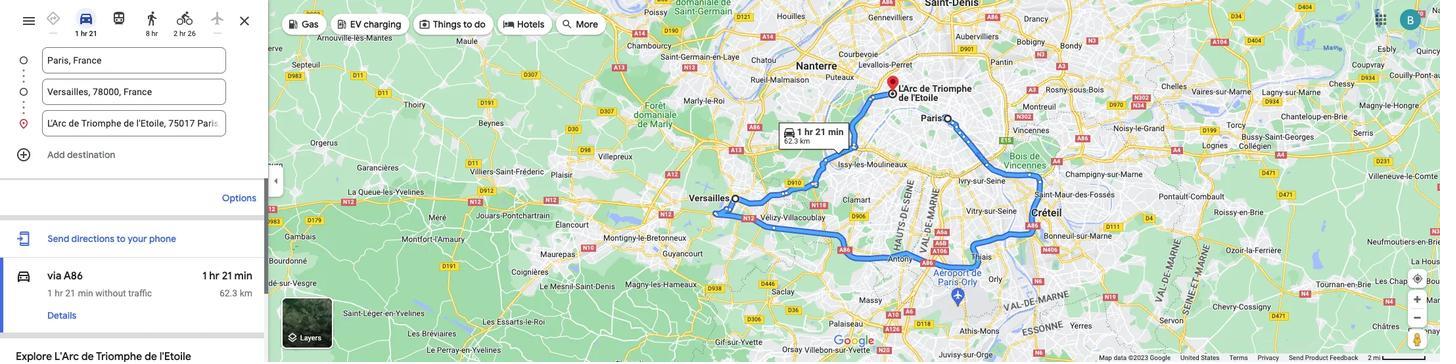 Task type: locate. For each thing, give the bounding box(es) containing it.
1 vertical spatial send
[[1289, 355, 1304, 362]]

2 left "mi"
[[1368, 355, 1372, 362]]

21 up 62.3
[[222, 270, 232, 283]]

details button
[[41, 304, 83, 328]]

list item down 8 at the top left of the page
[[0, 47, 268, 89]]

0 horizontal spatial to
[[117, 233, 126, 245]]

1 list item from the top
[[0, 47, 268, 89]]

hotels
[[517, 18, 544, 30]]

1 vertical spatial none field
[[47, 79, 221, 105]]

hr inside 1 hr 21 radio
[[81, 30, 87, 38]]

ev charging button
[[330, 9, 409, 40]]

driving image
[[78, 11, 94, 26]]

21 inside 1 hr 21 min 62.3 km
[[222, 270, 232, 283]]

to
[[463, 18, 472, 30], [117, 233, 126, 245]]

0 horizontal spatial 1
[[47, 289, 53, 299]]

hr right 8 at the top left of the page
[[152, 30, 158, 38]]

1 inside radio
[[75, 30, 79, 38]]

2 vertical spatial 21
[[65, 289, 76, 299]]

3 none field from the top
[[47, 110, 221, 137]]

1 horizontal spatial 1
[[75, 30, 79, 38]]

zoom in image
[[1413, 295, 1423, 305]]

1 horizontal spatial send
[[1289, 355, 1304, 362]]

hr inside 8 hr radio
[[152, 30, 158, 38]]

transit image
[[111, 11, 127, 26]]

via
[[47, 270, 61, 283]]

none field up add destination button at top
[[47, 110, 221, 137]]

1 inside 1 hr 21 min 62.3 km
[[202, 270, 207, 283]]

2 horizontal spatial 1
[[202, 270, 207, 283]]

none field down starting point paris, france field
[[47, 79, 221, 105]]

to left the your
[[117, 233, 126, 245]]

feedback
[[1330, 355, 1358, 362]]

list item up add destination button at top
[[0, 110, 268, 137]]

hr inside 2 hr 26 radio
[[179, 30, 186, 38]]

0 vertical spatial 2
[[174, 30, 178, 38]]

options
[[222, 193, 256, 204]]

1 horizontal spatial none radio
[[105, 5, 133, 29]]

gas
[[302, 18, 319, 30]]

privacy button
[[1258, 354, 1279, 363]]

list item
[[0, 47, 268, 89], [0, 79, 268, 121], [0, 110, 268, 137]]

1 none radio from the left
[[39, 5, 67, 34]]

gas button
[[282, 9, 327, 40]]

send left directions
[[48, 233, 69, 245]]

2 vertical spatial none field
[[47, 110, 221, 137]]

none field down 8 at the top left of the page
[[47, 47, 221, 74]]

footer
[[1099, 354, 1368, 363]]

things
[[433, 18, 461, 30]]

layers
[[300, 335, 321, 343]]

things to do
[[433, 18, 486, 30]]

1 vertical spatial 1
[[202, 270, 207, 283]]

2 vertical spatial 1
[[47, 289, 53, 299]]

21
[[89, 30, 97, 38], [222, 270, 232, 283], [65, 289, 76, 299]]

to left "do"
[[463, 18, 472, 30]]

hr down via on the left
[[55, 289, 63, 299]]

min up km
[[234, 270, 252, 283]]

2 none field from the top
[[47, 79, 221, 105]]

add destination
[[47, 149, 115, 161]]

charging
[[364, 18, 401, 30]]

1 horizontal spatial min
[[234, 270, 252, 283]]

0 horizontal spatial 21
[[65, 289, 76, 299]]

1 vertical spatial min
[[78, 289, 93, 299]]

hr
[[81, 30, 87, 38], [152, 30, 158, 38], [179, 30, 186, 38], [209, 270, 220, 283], [55, 289, 63, 299]]

2 left 26
[[174, 30, 178, 38]]

min down a86
[[78, 289, 93, 299]]

None field
[[47, 47, 221, 74], [47, 79, 221, 105], [47, 110, 221, 137]]

footer containing map data ©2023 google
[[1099, 354, 1368, 363]]

walking image
[[144, 11, 160, 26]]

1 none field from the top
[[47, 47, 221, 74]]

hr down driving icon
[[81, 30, 87, 38]]

0 vertical spatial none field
[[47, 47, 221, 74]]

cycling image
[[177, 11, 193, 26]]

21 inside radio
[[89, 30, 97, 38]]

hr up 62.3
[[209, 270, 220, 283]]

2 hr 26
[[174, 30, 196, 38]]

1 vertical spatial to
[[117, 233, 126, 245]]

none radio left driving icon
[[39, 5, 67, 34]]

send
[[48, 233, 69, 245], [1289, 355, 1304, 362]]

directions
[[71, 233, 114, 245]]

0 vertical spatial to
[[463, 18, 472, 30]]

send directions to your phone
[[48, 233, 176, 245]]

directions main content
[[0, 0, 268, 363]]

things to do button
[[413, 9, 494, 40]]

0 vertical spatial send
[[48, 233, 69, 245]]

0 vertical spatial 1
[[75, 30, 79, 38]]

send inside button
[[1289, 355, 1304, 362]]

send left product
[[1289, 355, 1304, 362]]

0 vertical spatial 21
[[89, 30, 97, 38]]

1 vertical spatial 21
[[222, 270, 232, 283]]

hr inside 1 hr 21 min 62.3 km
[[209, 270, 220, 283]]

united states button
[[1181, 354, 1220, 363]]

2 hr 26 radio
[[171, 5, 199, 39]]

details
[[47, 310, 76, 322]]

hr inside via a86 1 hr 21 min without traffic
[[55, 289, 63, 299]]

ev charging
[[350, 18, 401, 30]]

terms button
[[1230, 354, 1248, 363]]

1 vertical spatial 2
[[1368, 355, 1372, 362]]

0 horizontal spatial min
[[78, 289, 93, 299]]

send directions to your phone button
[[41, 226, 183, 252]]

0 vertical spatial min
[[234, 270, 252, 283]]

min
[[234, 270, 252, 283], [78, 289, 93, 299]]

list item down starting point paris, france field
[[0, 79, 268, 121]]

none radio left walking icon
[[105, 5, 133, 29]]

close directions image
[[237, 13, 252, 29]]

1 horizontal spatial 2
[[1368, 355, 1372, 362]]

2 inside radio
[[174, 30, 178, 38]]

0 horizontal spatial send
[[48, 233, 69, 245]]

united states
[[1181, 355, 1220, 362]]

1
[[75, 30, 79, 38], [202, 270, 207, 283], [47, 289, 53, 299]]

2 horizontal spatial 21
[[222, 270, 232, 283]]

©2023
[[1129, 355, 1149, 362]]

2
[[174, 30, 178, 38], [1368, 355, 1372, 362]]

traffic
[[128, 289, 152, 299]]

send inside button
[[48, 233, 69, 245]]

to inside directions main content
[[117, 233, 126, 245]]

hr left 26
[[179, 30, 186, 38]]

none radio transit
[[105, 5, 133, 29]]

list
[[0, 47, 268, 137]]

1 hr 21
[[75, 30, 97, 38]]

collapse side panel image
[[269, 174, 283, 189]]

None radio
[[39, 5, 67, 34], [105, 5, 133, 29]]

1 horizontal spatial 21
[[89, 30, 97, 38]]

8
[[146, 30, 150, 38]]

0 horizontal spatial 2
[[174, 30, 178, 38]]

0 horizontal spatial none radio
[[39, 5, 67, 34]]

list inside the google maps 'element'
[[0, 47, 268, 137]]

1 horizontal spatial to
[[463, 18, 472, 30]]

21 down a86
[[65, 289, 76, 299]]

driving image
[[16, 268, 32, 286]]

None radio
[[204, 5, 231, 34]]

google maps element
[[0, 0, 1440, 363]]

2 none radio from the left
[[105, 5, 133, 29]]

Destination Versailles, 78000, France field
[[47, 84, 221, 100]]

21 down driving icon
[[89, 30, 97, 38]]

add
[[47, 149, 65, 161]]

hr for 1 hr 21 min 62.3 km
[[209, 270, 220, 283]]



Task type: vqa. For each thing, say whether or not it's contained in the screenshot.
Actions for 215 Western Blvd region
no



Task type: describe. For each thing, give the bounding box(es) containing it.
map
[[1099, 355, 1112, 362]]

hr for 8 hr
[[152, 30, 158, 38]]

26
[[188, 30, 196, 38]]

terms
[[1230, 355, 1248, 362]]

2 mi button
[[1368, 355, 1427, 362]]

mi
[[1374, 355, 1381, 362]]

1 for 1 hr 21
[[75, 30, 79, 38]]

states
[[1201, 355, 1220, 362]]

1 hr 21 radio
[[72, 5, 100, 39]]

21 for 1 hr 21
[[89, 30, 97, 38]]

more
[[576, 18, 598, 30]]

none radio best travel modes
[[39, 5, 67, 34]]

united
[[1181, 355, 1200, 362]]

1 inside via a86 1 hr 21 min without traffic
[[47, 289, 53, 299]]

hr for 2 hr 26
[[179, 30, 186, 38]]

hr for 1 hr 21
[[81, 30, 87, 38]]

options button
[[216, 187, 263, 210]]

2 for 2 hr 26
[[174, 30, 178, 38]]

21 for 1 hr 21 min 62.3 km
[[222, 270, 232, 283]]

footer inside the google maps 'element'
[[1099, 354, 1368, 363]]

send product feedback
[[1289, 355, 1358, 362]]

send for send directions to your phone
[[48, 233, 69, 245]]

your
[[128, 233, 147, 245]]

show your location image
[[1412, 273, 1424, 285]]

none field the destination versailles, 78000, france
[[47, 79, 221, 105]]

21 inside via a86 1 hr 21 min without traffic
[[65, 289, 76, 299]]

8 hr
[[146, 30, 158, 38]]

product
[[1305, 355, 1328, 362]]

min inside via a86 1 hr 21 min without traffic
[[78, 289, 93, 299]]

map data ©2023 google
[[1099, 355, 1171, 362]]

km
[[240, 289, 252, 299]]

send product feedback button
[[1289, 354, 1358, 363]]

min inside 1 hr 21 min 62.3 km
[[234, 270, 252, 283]]

send for send product feedback
[[1289, 355, 1304, 362]]

Starting point Paris, France field
[[47, 53, 221, 68]]

1 hr 21 min 62.3 km
[[202, 270, 252, 299]]

via a86 1 hr 21 min without traffic
[[47, 270, 152, 299]]

phone
[[149, 233, 176, 245]]


[[16, 268, 32, 286]]

data
[[1114, 355, 1127, 362]]

a86
[[64, 270, 83, 283]]

show street view coverage image
[[1408, 330, 1427, 350]]

google
[[1150, 355, 1171, 362]]

2 for 2 mi
[[1368, 355, 1372, 362]]

best travel modes image
[[45, 11, 61, 26]]

do
[[474, 18, 486, 30]]

3 list item from the top
[[0, 110, 268, 137]]

1 for 1 hr 21 min 62.3 km
[[202, 270, 207, 283]]

2 mi
[[1368, 355, 1381, 362]]

62.3
[[220, 289, 237, 299]]

flights image
[[210, 11, 225, 26]]

add destination button
[[0, 142, 268, 168]]

2 list item from the top
[[0, 79, 268, 121]]

without
[[96, 289, 126, 299]]

hotels button
[[498, 9, 552, 40]]

zoom out image
[[1413, 314, 1423, 323]]

none field destination l'arc de triomphe de l'etoile, 75017 paris, france
[[47, 110, 221, 137]]

more button
[[556, 9, 606, 40]]

8 hr radio
[[138, 5, 166, 39]]

ev
[[350, 18, 362, 30]]

none field starting point paris, france
[[47, 47, 221, 74]]

Destination L'Arc de Triomphe de l'Etoile, 75017 Paris, France field
[[47, 116, 221, 131]]

destination
[[67, 149, 115, 161]]

privacy
[[1258, 355, 1279, 362]]



